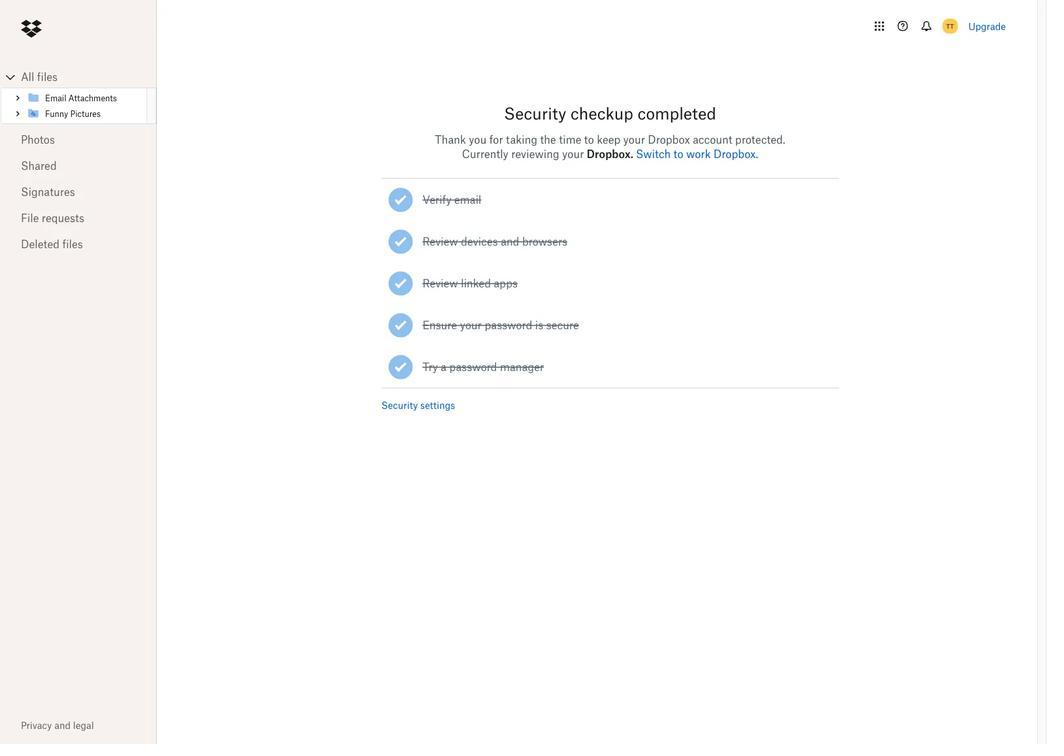 Task type: describe. For each thing, give the bounding box(es) containing it.
signatures link
[[21, 179, 136, 205]]

review linked apps
[[423, 277, 518, 290]]

shared
[[21, 160, 57, 172]]

funny pictures link
[[27, 106, 144, 122]]

upgrade
[[969, 21, 1006, 32]]

is
[[535, 319, 544, 331]]

attachments
[[69, 93, 117, 103]]

manager
[[500, 361, 544, 373]]

keep
[[597, 133, 621, 146]]

security settings
[[381, 400, 455, 411]]

all files link
[[21, 67, 157, 88]]

verify email button
[[385, 182, 836, 217]]

shared link
[[21, 153, 136, 179]]

tt
[[947, 22, 954, 30]]

linked
[[461, 277, 491, 290]]

try a password manager
[[423, 361, 544, 373]]

switch to work dropbox. link
[[636, 148, 759, 160]]

security settings link
[[381, 400, 455, 411]]

reviewing
[[511, 148, 560, 160]]

all files
[[21, 71, 58, 83]]

ensure your password is secure
[[423, 319, 579, 331]]

review devices and browsers
[[423, 235, 568, 248]]

funny
[[45, 109, 68, 119]]

a
[[441, 361, 447, 373]]

upgrade link
[[969, 21, 1006, 32]]

thank you for taking the time to keep your dropbox account protected. currently reviewing your dropbox. switch to work dropbox.
[[435, 133, 786, 160]]

thank
[[435, 133, 466, 146]]

requests
[[42, 212, 84, 225]]

1 vertical spatial your
[[562, 148, 584, 160]]

browsers
[[522, 235, 568, 248]]

review linked apps button
[[385, 266, 836, 301]]

deleted
[[21, 238, 60, 251]]

photos link
[[21, 127, 136, 153]]

your inside dropdown button
[[460, 319, 482, 331]]

devices
[[461, 235, 498, 248]]

review for review devices and browsers
[[423, 235, 458, 248]]

step 2 completed image
[[395, 237, 407, 247]]

email attachments link
[[27, 90, 144, 106]]

all
[[21, 71, 34, 83]]

step 4 completed image
[[395, 321, 407, 330]]

password for your
[[485, 319, 532, 331]]

email
[[454, 193, 482, 206]]

home image
[[21, 18, 42, 39]]

protected.
[[735, 133, 786, 146]]

files for all files
[[37, 71, 58, 83]]

review for review linked apps
[[423, 277, 458, 290]]

currently
[[462, 148, 509, 160]]

0 horizontal spatial and
[[54, 720, 71, 732]]

group containing email attachments
[[2, 88, 157, 124]]



Task type: locate. For each thing, give the bounding box(es) containing it.
to down dropbox
[[674, 148, 684, 160]]

your right ensure at the left top of page
[[460, 319, 482, 331]]

and inside dropdown button
[[501, 235, 519, 248]]

try
[[423, 361, 438, 373]]

file requests link
[[21, 205, 136, 231]]

files
[[37, 71, 58, 83], [62, 238, 83, 251]]

ensure
[[423, 319, 457, 331]]

1 vertical spatial security
[[381, 400, 418, 411]]

0 horizontal spatial files
[[37, 71, 58, 83]]

all files tree
[[2, 67, 157, 124]]

1 horizontal spatial to
[[674, 148, 684, 160]]

legal
[[73, 720, 94, 732]]

email attachments
[[45, 93, 117, 103]]

and
[[501, 235, 519, 248], [54, 720, 71, 732]]

settings
[[420, 400, 455, 411]]

review
[[423, 235, 458, 248], [423, 277, 458, 290]]

step 5 completed image
[[395, 363, 407, 372]]

1 vertical spatial review
[[423, 277, 458, 290]]

password
[[485, 319, 532, 331], [450, 361, 497, 373]]

review devices and browsers button
[[385, 224, 836, 259]]

completed
[[638, 104, 717, 123]]

photos
[[21, 133, 55, 146]]

file
[[21, 212, 39, 225]]

your
[[623, 133, 645, 146], [562, 148, 584, 160], [460, 319, 482, 331]]

1 vertical spatial files
[[62, 238, 83, 251]]

account
[[693, 133, 733, 146]]

2 horizontal spatial your
[[623, 133, 645, 146]]

step 3 completed image
[[395, 279, 407, 289]]

0 vertical spatial password
[[485, 319, 532, 331]]

review inside 'dropdown button'
[[423, 277, 458, 290]]

security for security settings
[[381, 400, 418, 411]]

files inside "link"
[[62, 238, 83, 251]]

the
[[540, 133, 556, 146]]

1 horizontal spatial your
[[562, 148, 584, 160]]

step 1 completed image
[[395, 195, 407, 205]]

0 vertical spatial to
[[584, 133, 594, 146]]

security down step 5 completed icon
[[381, 400, 418, 411]]

security
[[504, 104, 567, 123], [381, 400, 418, 411]]

to right time
[[584, 133, 594, 146]]

and left the legal
[[54, 720, 71, 732]]

your down time
[[562, 148, 584, 160]]

pictures
[[70, 109, 101, 119]]

2 dropbox. from the left
[[714, 148, 759, 160]]

privacy and legal
[[21, 720, 94, 732]]

and right the devices at the left top of page
[[501, 235, 519, 248]]

verify
[[423, 193, 452, 206]]

security up the at the top right
[[504, 104, 567, 123]]

privacy and legal link
[[21, 720, 157, 732]]

ensure your password is secure button
[[385, 308, 836, 343]]

file requests
[[21, 212, 84, 225]]

files right all
[[37, 71, 58, 83]]

checkup
[[571, 104, 633, 123]]

security for security checkup completed
[[504, 104, 567, 123]]

to
[[584, 133, 594, 146], [674, 148, 684, 160]]

password right a
[[450, 361, 497, 373]]

1 vertical spatial password
[[450, 361, 497, 373]]

you
[[469, 133, 487, 146]]

try a password manager button
[[385, 349, 836, 385]]

switch
[[636, 148, 671, 160]]

files down file requests 'link'
[[62, 238, 83, 251]]

dropbox.
[[587, 148, 634, 160], [714, 148, 759, 160]]

password for a
[[450, 361, 497, 373]]

review inside dropdown button
[[423, 235, 458, 248]]

1 horizontal spatial and
[[501, 235, 519, 248]]

password left 'is'
[[485, 319, 532, 331]]

review left linked
[[423, 277, 458, 290]]

files inside 'link'
[[37, 71, 58, 83]]

0 vertical spatial files
[[37, 71, 58, 83]]

0 horizontal spatial security
[[381, 400, 418, 411]]

apps
[[494, 277, 518, 290]]

dropbox. down account
[[714, 148, 759, 160]]

0 vertical spatial review
[[423, 235, 458, 248]]

deleted files link
[[21, 231, 136, 258]]

0 vertical spatial your
[[623, 133, 645, 146]]

signatures
[[21, 186, 75, 198]]

1 horizontal spatial dropbox.
[[714, 148, 759, 160]]

dropbox
[[648, 133, 690, 146]]

0 vertical spatial and
[[501, 235, 519, 248]]

work
[[687, 148, 711, 160]]

taking
[[506, 133, 538, 146]]

deleted files
[[21, 238, 83, 251]]

your up "switch"
[[623, 133, 645, 146]]

security checkup completed
[[504, 104, 717, 123]]

2 review from the top
[[423, 277, 458, 290]]

1 dropbox. from the left
[[587, 148, 634, 160]]

files for deleted files
[[62, 238, 83, 251]]

0 horizontal spatial your
[[460, 319, 482, 331]]

for
[[490, 133, 503, 146]]

verify email
[[423, 193, 482, 206]]

review left the devices at the left top of page
[[423, 235, 458, 248]]

1 vertical spatial to
[[674, 148, 684, 160]]

2 vertical spatial your
[[460, 319, 482, 331]]

1 horizontal spatial security
[[504, 104, 567, 123]]

dropbox. down keep
[[587, 148, 634, 160]]

group
[[2, 88, 157, 124]]

0 horizontal spatial to
[[584, 133, 594, 146]]

privacy
[[21, 720, 52, 732]]

time
[[559, 133, 582, 146]]

1 horizontal spatial files
[[62, 238, 83, 251]]

0 vertical spatial security
[[504, 104, 567, 123]]

1 vertical spatial and
[[54, 720, 71, 732]]

0 horizontal spatial dropbox.
[[587, 148, 634, 160]]

funny pictures
[[45, 109, 101, 119]]

tt button
[[940, 16, 961, 37]]

secure
[[546, 319, 579, 331]]

email
[[45, 93, 66, 103]]

1 review from the top
[[423, 235, 458, 248]]



Task type: vqa. For each thing, say whether or not it's contained in the screenshot.
'Recents'
no



